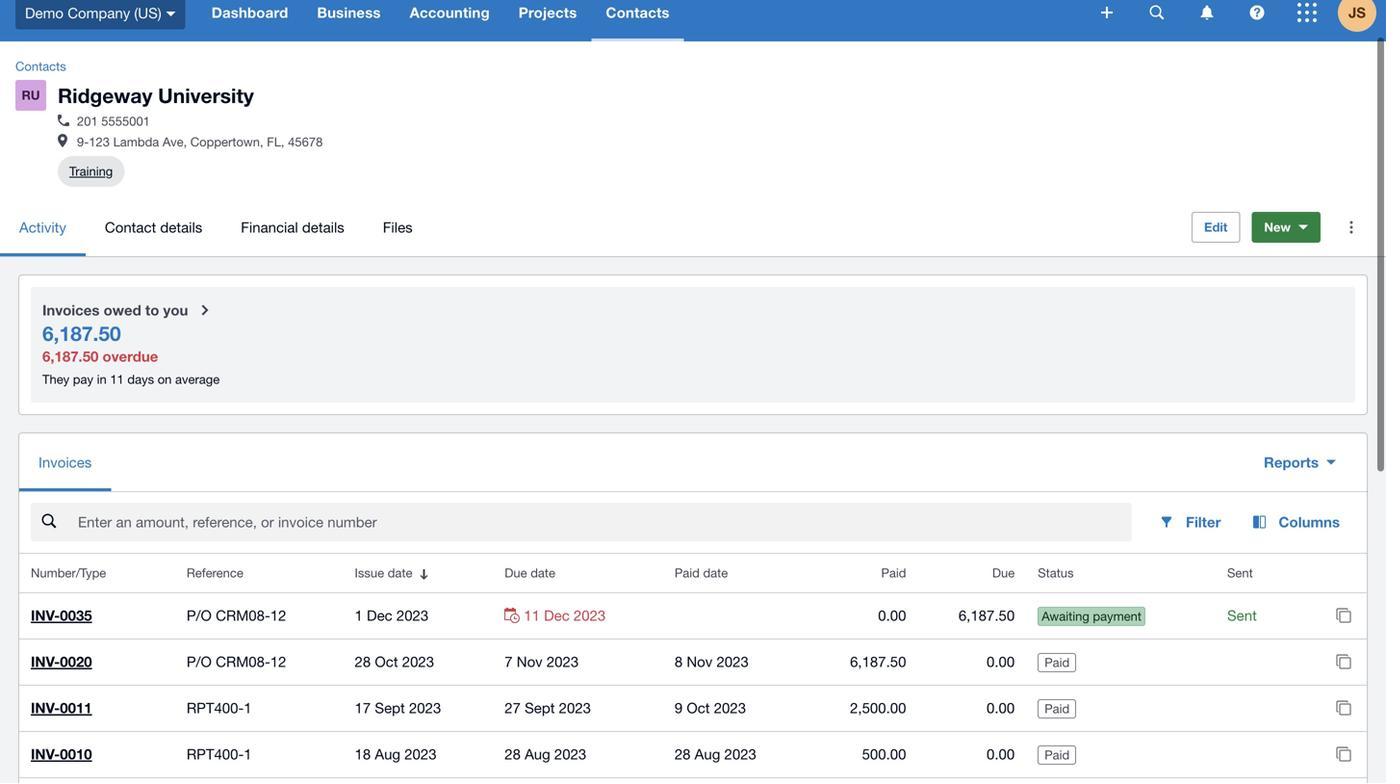 Task type: describe. For each thing, give the bounding box(es) containing it.
paid for 0020
[[1045, 655, 1070, 670]]

days
[[128, 372, 154, 387]]

1 dec 2023
[[355, 607, 429, 624]]

lambda
[[113, 134, 159, 149]]

inv- for 0020
[[31, 653, 60, 671]]

paid button
[[810, 554, 918, 592]]

12 for inv-0020
[[270, 653, 287, 670]]

fl,
[[267, 134, 285, 149]]

training button
[[69, 156, 113, 187]]

billing address image
[[58, 134, 67, 148]]

overdue
[[103, 348, 158, 365]]

training
[[69, 164, 113, 179]]

crm08- for inv-0020
[[216, 653, 270, 670]]

contact details button
[[86, 199, 222, 256]]

oct for 9
[[687, 699, 710, 716]]

sept for 17
[[375, 699, 405, 716]]

files
[[383, 219, 413, 236]]

svg image inside demo company (us) 'popup button'
[[166, 11, 176, 16]]

dashboard link
[[197, 0, 303, 41]]

2023 down issue date button
[[397, 607, 429, 624]]

0011
[[60, 699, 92, 717]]

js button
[[1339, 0, 1387, 41]]

reports button
[[1249, 443, 1352, 482]]

2 28 aug 2023 from the left
[[675, 746, 757, 762]]

sent button
[[1216, 554, 1304, 592]]

awaiting payment
[[1042, 609, 1142, 624]]

27
[[505, 699, 521, 716]]

paid inside button
[[675, 566, 700, 580]]

accounting button
[[395, 0, 504, 41]]

inv-0011
[[31, 699, 92, 717]]

11 dec 2023
[[524, 607, 606, 624]]

2023 down 9 oct 2023
[[725, 746, 757, 762]]

inv-0011 link
[[31, 699, 92, 717]]

inv-0010 link
[[31, 746, 92, 763]]

2023 down 8 nov 2023 on the bottom of page
[[714, 699, 747, 716]]

coppertown,
[[191, 134, 264, 149]]

inv-0020 link
[[31, 653, 92, 671]]

2023 up 17 sept 2023 at bottom
[[402, 653, 434, 670]]

paid date
[[675, 566, 728, 580]]

2023 down 11 dec 2023
[[547, 653, 579, 670]]

inv- for 0035
[[31, 607, 60, 624]]

crm08- for inv-0035
[[216, 607, 270, 624]]

ave,
[[163, 134, 187, 149]]

2023 up 18 aug 2023
[[409, 699, 441, 716]]

issue
[[355, 566, 384, 580]]

copy to draft invoice image
[[1325, 596, 1364, 635]]

0.00 for inv-0020
[[987, 653, 1015, 670]]

status button
[[1027, 554, 1216, 592]]

contacts for contacts link at left
[[15, 59, 66, 74]]

inv- for 0011
[[31, 699, 60, 717]]

copy to draft invoice image for 0020
[[1325, 643, 1364, 681]]

activity
[[19, 219, 66, 236]]

contact
[[105, 219, 156, 236]]

inv-0020
[[31, 653, 92, 671]]

overdue image
[[505, 608, 520, 623]]

university
[[158, 83, 254, 107]]

ru
[[22, 88, 40, 103]]

invoices button
[[19, 434, 111, 491]]

menu containing activity
[[0, 199, 1177, 256]]

due date
[[505, 566, 556, 580]]

actions menu image
[[1333, 208, 1372, 247]]

phone number image
[[58, 115, 69, 126]]

contacts button
[[592, 0, 684, 41]]

9 oct 2023
[[675, 699, 747, 716]]

2023 up 9 oct 2023
[[717, 653, 749, 670]]

js
[[1349, 4, 1367, 21]]

inv- for 0010
[[31, 746, 60, 763]]

invoices owed to you 6,187.50 6,187.50 overdue they pay in 11 days on average
[[42, 302, 220, 387]]

activity summary filters option group
[[19, 276, 1368, 414]]

2023 down the 7 nov 2023
[[559, 699, 591, 716]]

18 aug 2023
[[355, 746, 437, 762]]

inv-0010
[[31, 746, 92, 763]]

12 for inv-0035
[[270, 607, 287, 624]]

demo company (us)
[[25, 4, 162, 21]]

financial details
[[241, 219, 345, 236]]

none radio inside activity summary filters option group
[[31, 287, 1356, 403]]

1 aug from the left
[[375, 746, 401, 762]]

business button
[[303, 0, 395, 41]]

company
[[68, 4, 130, 21]]

to
[[145, 302, 159, 319]]

28 oct 2023
[[355, 653, 434, 670]]

p/o for inv-0020
[[187, 653, 212, 670]]

2 aug from the left
[[525, 746, 551, 762]]

demo company (us) button
[[0, 0, 197, 41]]

due button
[[918, 554, 1027, 592]]

paid for 0011
[[1045, 701, 1070, 716]]

date for issue date
[[388, 566, 413, 580]]

0010
[[60, 746, 92, 763]]

2,500.00
[[851, 699, 907, 716]]

oct for 28
[[375, 653, 398, 670]]

27 sept 2023
[[505, 699, 591, 716]]

dec for 1
[[367, 607, 393, 624]]

inv-0035 link
[[31, 607, 92, 624]]

p/o for inv-0035
[[187, 607, 212, 624]]

3 aug from the left
[[695, 746, 721, 762]]

18
[[355, 746, 371, 762]]

dashboard
[[212, 4, 288, 21]]

issue date button
[[343, 554, 493, 592]]

p/o crm08-12 for inv-0035
[[187, 607, 287, 624]]

rpt400-1 for inv-0010
[[187, 746, 252, 762]]

date for due date
[[531, 566, 556, 580]]

awaiting
[[1042, 609, 1090, 624]]

owed
[[104, 302, 141, 319]]

columns
[[1279, 514, 1341, 531]]

due for due date
[[505, 566, 527, 580]]

edit button
[[1192, 212, 1241, 243]]

contacts link
[[8, 57, 74, 76]]

(us)
[[134, 4, 162, 21]]

paid inside button
[[882, 566, 907, 580]]

1 horizontal spatial 28
[[505, 746, 521, 762]]

financial details button
[[222, 199, 364, 256]]

1 horizontal spatial svg image
[[1251, 5, 1265, 20]]

on
[[158, 372, 172, 387]]

500.00
[[863, 746, 907, 762]]

2023 down 17 sept 2023 at bottom
[[405, 746, 437, 762]]

8
[[675, 653, 683, 670]]

sent inside button
[[1228, 566, 1254, 580]]



Task type: vqa. For each thing, say whether or not it's contained in the screenshot.
Start
no



Task type: locate. For each thing, give the bounding box(es) containing it.
0020
[[60, 653, 92, 671]]

1 horizontal spatial 28 aug 2023
[[675, 746, 757, 762]]

contacts
[[606, 4, 670, 21], [15, 59, 66, 74]]

0 horizontal spatial 28 aug 2023
[[505, 746, 587, 762]]

1 12 from the top
[[270, 607, 287, 624]]

0 vertical spatial contacts
[[606, 4, 670, 21]]

nov right 7
[[517, 653, 543, 670]]

0 horizontal spatial svg image
[[1102, 7, 1113, 18]]

0 vertical spatial rpt400-1
[[187, 699, 252, 716]]

1 horizontal spatial aug
[[525, 746, 551, 762]]

average
[[175, 372, 220, 387]]

1 date from the left
[[388, 566, 413, 580]]

1 p/o from the top
[[187, 607, 212, 624]]

28 aug 2023 down 9 oct 2023
[[675, 746, 757, 762]]

28 down 27
[[505, 746, 521, 762]]

0 vertical spatial p/o crm08-12
[[187, 607, 287, 624]]

2023 down due date 'button'
[[574, 607, 606, 624]]

1 rpt400-1 from the top
[[187, 699, 252, 716]]

11
[[110, 372, 124, 387], [524, 607, 540, 624]]

details right contact
[[160, 219, 203, 236]]

2 nov from the left
[[687, 653, 713, 670]]

projects
[[519, 4, 577, 21]]

columns button
[[1237, 503, 1356, 541]]

activity button
[[0, 199, 86, 256]]

2023
[[397, 607, 429, 624], [574, 607, 606, 624], [402, 653, 434, 670], [547, 653, 579, 670], [717, 653, 749, 670], [409, 699, 441, 716], [559, 699, 591, 716], [714, 699, 747, 716], [405, 746, 437, 762], [555, 746, 587, 762], [725, 746, 757, 762]]

files button
[[364, 199, 432, 256]]

rpt400-1 for inv-0011
[[187, 699, 252, 716]]

sept
[[375, 699, 405, 716], [525, 699, 555, 716]]

oct right 9
[[687, 699, 710, 716]]

1 crm08- from the top
[[216, 607, 270, 624]]

aug
[[375, 746, 401, 762], [525, 746, 551, 762], [695, 746, 721, 762]]

dec down issue date
[[367, 607, 393, 624]]

0 vertical spatial p/o
[[187, 607, 212, 624]]

due up overdue image
[[505, 566, 527, 580]]

1 horizontal spatial date
[[531, 566, 556, 580]]

1 horizontal spatial details
[[302, 219, 345, 236]]

1 vertical spatial crm08-
[[216, 653, 270, 670]]

paid date button
[[663, 554, 810, 592]]

0 vertical spatial copy to draft invoice image
[[1325, 643, 1364, 681]]

rpt400-
[[187, 699, 244, 716], [187, 746, 244, 762]]

nov for 8
[[687, 653, 713, 670]]

reference button
[[175, 554, 343, 592]]

123
[[89, 134, 110, 149]]

new button
[[1252, 212, 1321, 243]]

3 inv- from the top
[[31, 699, 60, 717]]

1 vertical spatial 11
[[524, 607, 540, 624]]

due inside 'button'
[[505, 566, 527, 580]]

in
[[97, 372, 107, 387]]

0 vertical spatial rpt400-
[[187, 699, 244, 716]]

svg image
[[1251, 5, 1265, 20], [1102, 7, 1113, 18]]

1 horizontal spatial nov
[[687, 653, 713, 670]]

projects button
[[504, 0, 592, 41]]

1
[[355, 607, 363, 624], [244, 699, 252, 716], [244, 746, 252, 762]]

dec for 11
[[544, 607, 570, 624]]

dec right overdue image
[[544, 607, 570, 624]]

2 rpt400- from the top
[[187, 746, 244, 762]]

list of invoices element
[[19, 554, 1368, 783]]

2 horizontal spatial 28
[[675, 746, 691, 762]]

0 vertical spatial invoices
[[42, 302, 100, 319]]

2 date from the left
[[531, 566, 556, 580]]

date up 11 dec 2023
[[531, 566, 556, 580]]

details for contact details
[[160, 219, 203, 236]]

p/o crm08-12 for inv-0020
[[187, 653, 287, 670]]

financial
[[241, 219, 298, 236]]

1 vertical spatial p/o crm08-12
[[187, 653, 287, 670]]

due date button
[[493, 554, 663, 592]]

0035
[[60, 607, 92, 624]]

2 copy to draft invoice image from the top
[[1325, 689, 1364, 727]]

reports
[[1265, 454, 1320, 471]]

date up 8 nov 2023 on the bottom of page
[[704, 566, 728, 580]]

9-123 lambda ave, coppertown, fl, 45678
[[77, 134, 323, 149]]

oct down the 1 dec 2023 at the left of the page
[[375, 653, 398, 670]]

0 horizontal spatial date
[[388, 566, 413, 580]]

0.00 for inv-0011
[[987, 699, 1015, 716]]

9-
[[77, 134, 89, 149]]

invoices inside invoices button
[[39, 454, 92, 471]]

they
[[42, 372, 70, 387]]

12
[[270, 607, 287, 624], [270, 653, 287, 670]]

contacts right projects
[[606, 4, 670, 21]]

copy to draft invoice image
[[1325, 643, 1364, 681], [1325, 689, 1364, 727], [1325, 735, 1364, 774]]

paid for 0010
[[1045, 748, 1070, 762]]

2 sept from the left
[[525, 699, 555, 716]]

0 vertical spatial 12
[[270, 607, 287, 624]]

11 inside invoices owed to you 6,187.50 6,187.50 overdue they pay in 11 days on average
[[110, 372, 124, 387]]

status
[[1038, 566, 1074, 580]]

none radio containing 6,187.50
[[31, 287, 1356, 403]]

None radio
[[31, 287, 1356, 403]]

filter
[[1187, 514, 1222, 531]]

11 inside list of invoices element
[[524, 607, 540, 624]]

ridgeway
[[58, 83, 153, 107]]

1 horizontal spatial contacts
[[606, 4, 670, 21]]

0 vertical spatial crm08-
[[216, 607, 270, 624]]

1 vertical spatial invoices
[[39, 454, 92, 471]]

number/type
[[31, 566, 106, 580]]

crm08-
[[216, 607, 270, 624], [216, 653, 270, 670]]

1 inv- from the top
[[31, 607, 60, 624]]

1 sept from the left
[[375, 699, 405, 716]]

1 vertical spatial rpt400-
[[187, 746, 244, 762]]

dec
[[367, 607, 393, 624], [544, 607, 570, 624]]

45678
[[288, 134, 323, 149]]

business
[[317, 4, 381, 21]]

date right issue
[[388, 566, 413, 580]]

details
[[160, 219, 203, 236], [302, 219, 345, 236]]

menu
[[0, 199, 1177, 256]]

invoices for invoices owed to you 6,187.50 6,187.50 overdue they pay in 11 days on average
[[42, 302, 100, 319]]

copy to draft invoice image for 0011
[[1325, 689, 1364, 727]]

17
[[355, 699, 371, 716]]

2 crm08- from the top
[[216, 653, 270, 670]]

0 horizontal spatial contacts
[[15, 59, 66, 74]]

1 horizontal spatial dec
[[544, 607, 570, 624]]

4 inv- from the top
[[31, 746, 60, 763]]

2 due from the left
[[993, 566, 1015, 580]]

11 right overdue image
[[524, 607, 540, 624]]

2 sent from the top
[[1228, 607, 1258, 624]]

details inside button
[[160, 219, 203, 236]]

invoices left owed on the top left of the page
[[42, 302, 100, 319]]

pay
[[73, 372, 93, 387]]

2 vertical spatial 1
[[244, 746, 252, 762]]

aug right 18 at the bottom of page
[[375, 746, 401, 762]]

1 vertical spatial p/o
[[187, 653, 212, 670]]

nov for 7
[[517, 653, 543, 670]]

0 horizontal spatial sept
[[375, 699, 405, 716]]

0 horizontal spatial dec
[[367, 607, 393, 624]]

28 aug 2023
[[505, 746, 587, 762], [675, 746, 757, 762]]

28
[[355, 653, 371, 670], [505, 746, 521, 762], [675, 746, 691, 762]]

details inside button
[[302, 219, 345, 236]]

0 horizontal spatial oct
[[375, 653, 398, 670]]

0 vertical spatial 1
[[355, 607, 363, 624]]

1 vertical spatial copy to draft invoice image
[[1325, 689, 1364, 727]]

0 vertical spatial oct
[[375, 653, 398, 670]]

11 right in
[[110, 372, 124, 387]]

0.00 for inv-0010
[[987, 746, 1015, 762]]

p/o
[[187, 607, 212, 624], [187, 653, 212, 670]]

1 horizontal spatial sept
[[525, 699, 555, 716]]

2 inv- from the top
[[31, 653, 60, 671]]

3 date from the left
[[704, 566, 728, 580]]

payment
[[1094, 609, 1142, 624]]

1 vertical spatial 1
[[244, 699, 252, 716]]

number/type button
[[19, 554, 175, 592]]

contacts inside contacts link
[[15, 59, 66, 74]]

sent down the sent button
[[1228, 607, 1258, 624]]

1 for inv-0010
[[244, 746, 252, 762]]

1 due from the left
[[505, 566, 527, 580]]

due
[[505, 566, 527, 580], [993, 566, 1015, 580]]

1 vertical spatial sent
[[1228, 607, 1258, 624]]

9
[[675, 699, 683, 716]]

2 12 from the top
[[270, 653, 287, 670]]

2 dec from the left
[[544, 607, 570, 624]]

0 horizontal spatial 28
[[355, 653, 371, 670]]

svg image
[[1298, 3, 1318, 22], [1151, 5, 1165, 20], [1202, 5, 1214, 20], [166, 11, 176, 16]]

201 5555001
[[77, 114, 150, 128]]

1 details from the left
[[160, 219, 203, 236]]

2 vertical spatial copy to draft invoice image
[[1325, 735, 1364, 774]]

rpt400- for inv-0011
[[187, 699, 244, 716]]

inv-
[[31, 607, 60, 624], [31, 653, 60, 671], [31, 699, 60, 717], [31, 746, 60, 763]]

invoices down they on the top
[[39, 454, 92, 471]]

contact details
[[105, 219, 203, 236]]

sept right the 17
[[375, 699, 405, 716]]

invoices
[[42, 302, 100, 319], [39, 454, 92, 471]]

2 p/o crm08-12 from the top
[[187, 653, 287, 670]]

1 horizontal spatial oct
[[687, 699, 710, 716]]

contacts up ru
[[15, 59, 66, 74]]

5555001
[[101, 114, 150, 128]]

inv- up inv-0010 link
[[31, 699, 60, 717]]

1 horizontal spatial due
[[993, 566, 1015, 580]]

Enter an amount, reference, or invoice number field
[[76, 504, 1133, 540]]

contacts for contacts dropdown button
[[606, 4, 670, 21]]

17 sept 2023
[[355, 699, 441, 716]]

201
[[77, 114, 98, 128]]

0 horizontal spatial aug
[[375, 746, 401, 762]]

nov right 8
[[687, 653, 713, 670]]

invoices for invoices
[[39, 454, 92, 471]]

date for paid date
[[704, 566, 728, 580]]

2023 down 27 sept 2023
[[555, 746, 587, 762]]

sept right 27
[[525, 699, 555, 716]]

2 horizontal spatial date
[[704, 566, 728, 580]]

7
[[505, 653, 513, 670]]

28 down 9
[[675, 746, 691, 762]]

1 vertical spatial 12
[[270, 653, 287, 670]]

due left status
[[993, 566, 1015, 580]]

ridgeway university
[[58, 83, 254, 107]]

sent down filter button
[[1228, 566, 1254, 580]]

28 aug 2023 down 27 sept 2023
[[505, 746, 587, 762]]

1 dec from the left
[[367, 607, 393, 624]]

aug down 9 oct 2023
[[695, 746, 721, 762]]

1 p/o crm08-12 from the top
[[187, 607, 287, 624]]

1 vertical spatial contacts
[[15, 59, 66, 74]]

sept for 27
[[525, 699, 555, 716]]

details right financial
[[302, 219, 345, 236]]

copy to draft invoice image for 0010
[[1325, 735, 1364, 774]]

edit
[[1205, 220, 1228, 235]]

3 copy to draft invoice image from the top
[[1325, 735, 1364, 774]]

inv- up inv-0011
[[31, 653, 60, 671]]

you
[[163, 302, 188, 319]]

filter button
[[1144, 503, 1237, 541]]

aug down 27 sept 2023
[[525, 746, 551, 762]]

0 vertical spatial sent
[[1228, 566, 1254, 580]]

7 nov 2023
[[505, 653, 579, 670]]

due inside button
[[993, 566, 1015, 580]]

oct
[[375, 653, 398, 670], [687, 699, 710, 716]]

0 horizontal spatial due
[[505, 566, 527, 580]]

p/o crm08-12
[[187, 607, 287, 624], [187, 653, 287, 670]]

8 nov 2023
[[675, 653, 749, 670]]

1 for inv-0011
[[244, 699, 252, 716]]

details for financial details
[[302, 219, 345, 236]]

28 up the 17
[[355, 653, 371, 670]]

0 vertical spatial 11
[[110, 372, 124, 387]]

date inside 'button'
[[531, 566, 556, 580]]

2 details from the left
[[302, 219, 345, 236]]

1 copy to draft invoice image from the top
[[1325, 643, 1364, 681]]

1 sent from the top
[[1228, 566, 1254, 580]]

1 vertical spatial oct
[[687, 699, 710, 716]]

inv- down "inv-0011" link
[[31, 746, 60, 763]]

2 horizontal spatial aug
[[695, 746, 721, 762]]

0 horizontal spatial nov
[[517, 653, 543, 670]]

1 nov from the left
[[517, 653, 543, 670]]

demo
[[25, 4, 64, 21]]

rpt400- for inv-0010
[[187, 746, 244, 762]]

date inside button
[[704, 566, 728, 580]]

1 vertical spatial rpt400-1
[[187, 746, 252, 762]]

0 horizontal spatial 11
[[110, 372, 124, 387]]

2 p/o from the top
[[187, 653, 212, 670]]

1 28 aug 2023 from the left
[[505, 746, 587, 762]]

date inside button
[[388, 566, 413, 580]]

invoices inside invoices owed to you 6,187.50 6,187.50 overdue they pay in 11 days on average
[[42, 302, 100, 319]]

1 rpt400- from the top
[[187, 699, 244, 716]]

contacts inside contacts dropdown button
[[606, 4, 670, 21]]

0 horizontal spatial details
[[160, 219, 203, 236]]

2 rpt400-1 from the top
[[187, 746, 252, 762]]

due for due
[[993, 566, 1015, 580]]

1 horizontal spatial 11
[[524, 607, 540, 624]]

inv- down number/type
[[31, 607, 60, 624]]



